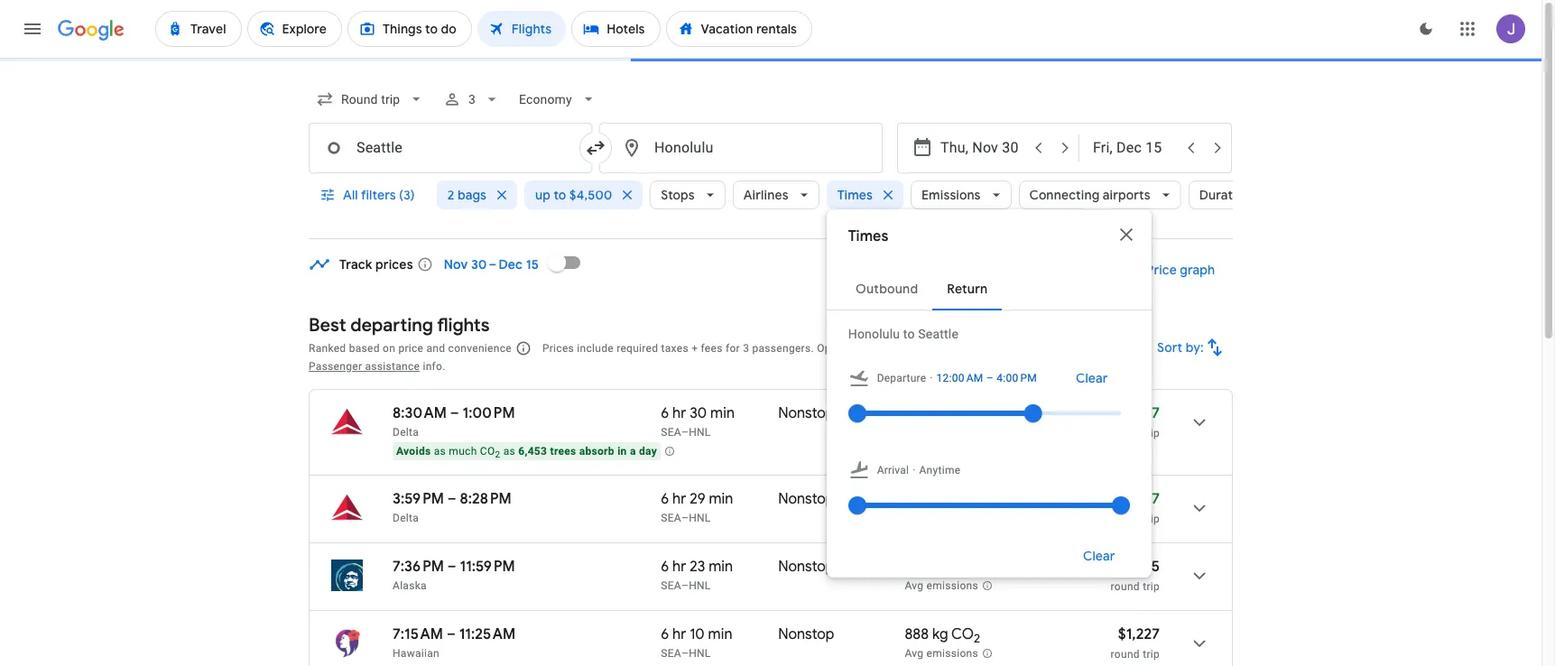 Task type: describe. For each thing, give the bounding box(es) containing it.
737 for 6 hr 30 min
[[905, 404, 928, 422]]

co for 6 hr 30 min
[[950, 404, 973, 422]]

6,453
[[518, 445, 547, 458]]

957 US dollars text field
[[1127, 404, 1160, 422]]

avoids as much co2 as 6453 trees absorb in a day. learn more about this calculation. image
[[664, 446, 675, 457]]

co inside avoids as much co 2 as 6,453 trees absorb in a day
[[480, 445, 495, 458]]

connecting airports button
[[1019, 173, 1181, 217]]

taxes
[[661, 342, 688, 355]]

1 vertical spatial clear
[[1083, 548, 1115, 564]]

round for 6 hr 30 min
[[1111, 427, 1140, 440]]

6 for 6 hr 23 min
[[661, 558, 669, 576]]

prices include required taxes + fees for 3 passengers. optional charges and bag fees passenger assistance
[[309, 342, 971, 373]]

duration
[[1199, 187, 1251, 203]]

– inside 6 hr 10 min sea – hnl
[[681, 647, 689, 660]]

price
[[1146, 262, 1177, 278]]

nonstop flight. element for 6 hr 30 min
[[778, 404, 834, 425]]

on
[[383, 342, 395, 355]]

Departure time: 3:59 PM. text field
[[393, 490, 444, 508]]

hr for 23
[[672, 558, 686, 576]]

change appearance image
[[1404, 7, 1448, 51]]

seattle
[[918, 327, 959, 341]]

7:15 am
[[393, 625, 443, 643]]

in
[[617, 445, 627, 458]]

all
[[343, 187, 358, 203]]

bags
[[458, 187, 486, 203]]

2 down the -13% emissions
[[971, 563, 978, 579]]

7:15 am – 11:25 am hawaiian
[[393, 625, 515, 660]]

bag fees button
[[927, 342, 971, 355]]

$1,115 round trip
[[1111, 558, 1160, 593]]

nov 30 – dec 15
[[444, 256, 539, 273]]

nonstop for 6 hr 30 min
[[778, 404, 834, 422]]

2 down the 12:00 am – 4:00 pm
[[973, 410, 979, 425]]

hr for 10
[[672, 625, 686, 643]]

$957 for 6 hr 29 min
[[1127, 490, 1160, 508]]

swap origin and destination. image
[[585, 137, 606, 159]]

sort by:
[[1157, 339, 1204, 356]]

nonstop for 6 hr 29 min
[[778, 490, 834, 508]]

1 vertical spatial times
[[848, 227, 888, 245]]

and inside prices include required taxes + fees for 3 passengers. optional charges and bag fees passenger assistance
[[906, 342, 925, 355]]

round for 6 hr 29 min
[[1111, 513, 1140, 525]]

much
[[449, 445, 477, 458]]

convenience
[[448, 342, 512, 355]]

delta for 8:30 am
[[393, 426, 419, 439]]

by:
[[1186, 339, 1204, 356]]

1 and from the left
[[426, 342, 445, 355]]

13%
[[909, 513, 930, 525]]

sort by: button
[[1150, 326, 1233, 369]]

8:30 am – 1:00 pm delta
[[393, 404, 515, 439]]

6 for 6 hr 29 min
[[661, 490, 669, 508]]

avoids
[[396, 445, 431, 458]]

Departure time: 7:15 AM. text field
[[393, 625, 443, 643]]

$957 for 6 hr 30 min
[[1127, 404, 1160, 422]]

15
[[526, 256, 539, 273]]

737 kg co 2 for 6 hr 30 min
[[905, 404, 979, 425]]

connecting
[[1029, 187, 1100, 203]]

trip for 6 hr 10 min
[[1143, 648, 1160, 661]]

prices
[[375, 256, 413, 273]]

main menu image
[[22, 18, 43, 40]]

957 US dollars text field
[[1127, 490, 1160, 508]]

best departing flights
[[309, 314, 490, 337]]

track prices
[[339, 256, 413, 273]]

2 fees from the left
[[949, 342, 971, 355]]

– inside search box
[[986, 372, 994, 384]]

Departure text field
[[940, 124, 1023, 172]]

nov
[[444, 256, 468, 273]]

30 – dec
[[471, 256, 523, 273]]

1 as from the left
[[434, 445, 446, 458]]

8:28 pm
[[460, 490, 512, 508]]

emissions button
[[911, 173, 1011, 217]]

departure
[[877, 372, 926, 384]]

3 button
[[436, 78, 508, 121]]

avg for 2
[[905, 580, 924, 592]]

3 inside popup button
[[469, 92, 476, 106]]

3:59 pm – 8:28 pm delta
[[393, 490, 512, 524]]

1 vertical spatial clear button
[[1061, 534, 1137, 578]]

0 vertical spatial clear
[[1076, 370, 1108, 386]]

7:36 pm
[[393, 558, 444, 576]]

price graph button
[[1099, 254, 1229, 286]]

$4,500
[[569, 187, 612, 203]]

leaves seattle-tacoma international airport at 7:36 pm on thursday, november 30 and arrives at daniel k. inouye international airport at 11:59 pm on thursday, november 30. element
[[393, 558, 515, 576]]

round for 6 hr 23 min
[[1111, 580, 1140, 593]]

Departure time: 8:30 AM. text field
[[393, 404, 447, 422]]

charges
[[862, 342, 903, 355]]

888 kg co 2
[[905, 625, 980, 646]]

737 kg co 2 for 6 hr 29 min
[[905, 490, 979, 511]]

filters
[[361, 187, 396, 203]]

sea for 6 hr 23 min
[[661, 579, 681, 592]]

6 hr 30 min sea – hnl
[[661, 404, 735, 439]]

all filters (3) button
[[309, 173, 429, 217]]

passenger
[[309, 360, 362, 373]]

12:00 am – 4:00 pm
[[936, 372, 1037, 384]]

hnl for 10
[[689, 647, 711, 660]]

include
[[577, 342, 614, 355]]

nonstop flight. element for 6 hr 29 min
[[778, 490, 834, 511]]

arrival
[[877, 464, 909, 477]]

2 inside avoids as much co 2 as 6,453 trees absorb in a day
[[495, 450, 500, 460]]

sea for 6 hr 30 min
[[661, 426, 681, 439]]

duration button
[[1188, 173, 1282, 217]]

2 as from the left
[[503, 445, 515, 458]]

stops
[[661, 187, 695, 203]]

anytime
[[919, 464, 961, 477]]

+
[[691, 342, 698, 355]]

3:59 pm
[[393, 490, 444, 508]]

6 for 6 hr 10 min
[[661, 625, 669, 643]]

trip for 6 hr 29 min
[[1143, 513, 1160, 525]]

$1,227
[[1118, 625, 1160, 643]]

airlines
[[743, 187, 789, 203]]

passenger assistance button
[[309, 360, 420, 373]]

– inside 8:30 am – 1:00 pm delta
[[450, 404, 459, 422]]

Arrival time: 8:28 PM. text field
[[460, 490, 512, 508]]

total duration 6 hr 30 min. element
[[661, 404, 778, 425]]

avoids as much co 2 as 6,453 trees absorb in a day
[[396, 445, 657, 460]]

bag
[[927, 342, 946, 355]]

2 up the -13% emissions
[[973, 496, 979, 511]]

stops button
[[650, 173, 725, 217]]

leaves seattle-tacoma international airport at 8:30 am on thursday, november 30 and arrives at daniel k. inouye international airport at 1:00 pm on thursday, november 30. element
[[393, 404, 515, 422]]

ranked based on price and convenience
[[309, 342, 512, 355]]

prices
[[542, 342, 574, 355]]

price graph
[[1146, 262, 1215, 278]]

6 for 6 hr 30 min
[[661, 404, 669, 422]]

nonstop flight. element for 6 hr 23 min
[[778, 558, 834, 579]]

honolulu to seattle
[[848, 327, 959, 341]]

6 hr 23 min sea – hnl
[[661, 558, 733, 592]]

$957 round trip for 6 hr 29 min
[[1111, 490, 1160, 525]]

nonstop for 6 hr 10 min
[[778, 625, 834, 643]]

total duration 6 hr 10 min. element
[[661, 625, 778, 646]]

total duration 6 hr 23 min. element
[[661, 558, 778, 579]]

0 vertical spatial emissions
[[933, 513, 985, 525]]

sort
[[1157, 339, 1183, 356]]

23
[[690, 558, 705, 576]]

trees
[[550, 445, 576, 458]]

up
[[535, 187, 551, 203]]

co for 6 hr 29 min
[[950, 490, 973, 508]]

leaves seattle-tacoma international airport at 3:59 pm on thursday, november 30 and arrives at daniel k. inouye international airport at 8:28 pm on thursday, november 30. element
[[393, 490, 512, 508]]



Task type: vqa. For each thing, say whether or not it's contained in the screenshot.
topmost $957
yes



Task type: locate. For each thing, give the bounding box(es) containing it.
min inside 6 hr 10 min sea – hnl
[[708, 625, 732, 643]]

1 trip from the top
[[1143, 427, 1160, 440]]

Arrival time: 1:00 PM. text field
[[463, 404, 515, 422]]

flight details. leaves seattle-tacoma international airport at 3:59 pm on thursday, november 30 and arrives at daniel k. inouye international airport at 8:28 pm on thursday, november 30. image
[[1178, 486, 1221, 530]]

emissions
[[922, 187, 981, 203]]

min right 30 at the bottom of page
[[710, 404, 735, 422]]

times right airlines popup button
[[837, 187, 873, 203]]

737 kg co 2 down 12:00 am
[[905, 404, 979, 425]]

hr
[[672, 404, 686, 422], [672, 490, 686, 508], [672, 558, 686, 576], [672, 625, 686, 643]]

to
[[554, 187, 566, 203], [903, 327, 915, 341]]

avg
[[905, 580, 924, 592], [905, 647, 924, 660]]

Arrival time: 11:25 AM. text field
[[459, 625, 515, 643]]

to for up
[[554, 187, 566, 203]]

kg
[[931, 404, 947, 422], [931, 490, 947, 508], [932, 625, 948, 643]]

6 inside 6 hr 29 min sea – hnl
[[661, 490, 669, 508]]

flights
[[437, 314, 490, 337]]

– left 1:00 pm
[[450, 404, 459, 422]]

round inside the $1,227 round trip
[[1111, 648, 1140, 661]]

sea up avoids as much co2 as 6453 trees absorb in a day. learn more about this calculation. 'icon'
[[661, 426, 681, 439]]

hr left 29
[[672, 490, 686, 508]]

flight details. leaves seattle-tacoma international airport at 7:36 pm on thursday, november 30 and arrives at daniel k. inouye international airport at 11:59 pm on thursday, november 30. image
[[1178, 554, 1221, 597]]

round down $1,227
[[1111, 648, 1140, 661]]

2 trip from the top
[[1143, 513, 1160, 525]]

1 $957 from the top
[[1127, 404, 1160, 422]]

emissions for 888
[[926, 647, 978, 660]]

round for 6 hr 10 min
[[1111, 648, 1140, 661]]

clear right 4:00 pm
[[1076, 370, 1108, 386]]

optional
[[817, 342, 859, 355]]

737 down departure
[[905, 404, 928, 422]]

loading results progress bar
[[0, 58, 1555, 61]]

clear button
[[1054, 364, 1130, 393], [1061, 534, 1137, 578]]

6 left 10
[[661, 625, 669, 643]]

1 delta from the top
[[393, 426, 419, 439]]

hr left 10
[[672, 625, 686, 643]]

emissions
[[933, 513, 985, 525], [926, 580, 978, 592], [926, 647, 978, 660]]

0 vertical spatial delta
[[393, 426, 419, 439]]

1 vertical spatial 3
[[743, 342, 749, 355]]

min for 6 hr 23 min
[[709, 558, 733, 576]]

2 hr from the top
[[672, 490, 686, 508]]

737 kg co 2 up the -13% emissions
[[905, 490, 979, 511]]

1 nonstop flight. element from the top
[[778, 404, 834, 425]]

co inside "888 kg co 2"
[[951, 625, 974, 643]]

sea inside 6 hr 23 min sea – hnl
[[661, 579, 681, 592]]

– right 3:59 pm
[[447, 490, 456, 508]]

min inside 6 hr 30 min sea – hnl
[[710, 404, 735, 422]]

1 vertical spatial kg
[[931, 490, 947, 508]]

Departure time: 7:36 PM. text field
[[393, 558, 444, 576]]

8:30 am
[[393, 404, 447, 422]]

delta inside 8:30 am – 1:00 pm delta
[[393, 426, 419, 439]]

1 horizontal spatial as
[[503, 445, 515, 458]]

0 horizontal spatial fees
[[701, 342, 723, 355]]

hawaiian
[[393, 647, 440, 660]]

0 vertical spatial 737 kg co 2
[[905, 404, 979, 425]]

delta for 3:59 pm
[[393, 512, 419, 524]]

for
[[726, 342, 740, 355]]

2 avg from the top
[[905, 647, 924, 660]]

3 hr from the top
[[672, 558, 686, 576]]

clear
[[1076, 370, 1108, 386], [1083, 548, 1115, 564]]

as left 6,453
[[503, 445, 515, 458]]

0 vertical spatial $957
[[1127, 404, 1160, 422]]

1 737 from the top
[[905, 404, 928, 422]]

– left 4:00 pm
[[986, 372, 994, 384]]

connecting airports
[[1029, 187, 1151, 203]]

nonstop flight. element for 6 hr 10 min
[[778, 625, 834, 646]]

hr for 29
[[672, 490, 686, 508]]

-13% emissions
[[906, 513, 985, 525]]

all filters (3)
[[343, 187, 415, 203]]

2 vertical spatial kg
[[932, 625, 948, 643]]

11:25 am
[[459, 625, 515, 643]]

hr inside 6 hr 10 min sea – hnl
[[672, 625, 686, 643]]

and down honolulu to seattle
[[906, 342, 925, 355]]

4 6 from the top
[[661, 625, 669, 643]]

kg for 6 hr 30 min
[[931, 404, 947, 422]]

times button
[[826, 173, 903, 217]]

29
[[690, 490, 705, 508]]

2 vertical spatial emissions
[[926, 647, 978, 660]]

to for honolulu
[[903, 327, 915, 341]]

6
[[661, 404, 669, 422], [661, 490, 669, 508], [661, 558, 669, 576], [661, 625, 669, 643]]

2 and from the left
[[906, 342, 925, 355]]

1 horizontal spatial 3
[[743, 342, 749, 355]]

times inside 'popup button'
[[837, 187, 873, 203]]

(3)
[[399, 187, 415, 203]]

– down total duration 6 hr 30 min. element in the bottom of the page
[[681, 426, 689, 439]]

6 hr 10 min sea – hnl
[[661, 625, 732, 660]]

1 horizontal spatial fees
[[949, 342, 971, 355]]

1 hnl from the top
[[689, 426, 711, 439]]

12:00 am
[[936, 372, 983, 384]]

nonstop for 6 hr 23 min
[[778, 558, 834, 576]]

– inside 6 hr 29 min sea – hnl
[[681, 512, 689, 524]]

nonstop flight. element
[[778, 404, 834, 425], [778, 490, 834, 511], [778, 558, 834, 579], [778, 625, 834, 646]]

– inside 6 hr 23 min sea – hnl
[[681, 579, 689, 592]]

hnl inside 6 hr 29 min sea – hnl
[[689, 512, 711, 524]]

as left much
[[434, 445, 446, 458]]

co up the -13% emissions
[[950, 490, 973, 508]]

3 round from the top
[[1111, 580, 1140, 593]]

4 hr from the top
[[672, 625, 686, 643]]

2 right the 888
[[974, 631, 980, 646]]

$957 round trip
[[1111, 404, 1160, 440], [1111, 490, 1160, 525]]

emissions up "888 kg co 2"
[[926, 580, 978, 592]]

$957 round trip up $1,115
[[1111, 490, 1160, 525]]

avg emissions for 888
[[905, 647, 978, 660]]

fees right +
[[701, 342, 723, 355]]

2 nonstop from the top
[[778, 490, 834, 508]]

0 vertical spatial avg
[[905, 580, 924, 592]]

888
[[905, 625, 929, 643]]

trip for 6 hr 30 min
[[1143, 427, 1160, 440]]

emissions down "888 kg co 2"
[[926, 647, 978, 660]]

a
[[630, 445, 636, 458]]

4 nonstop from the top
[[778, 625, 834, 643]]

4 hnl from the top
[[689, 647, 711, 660]]

co right the 888
[[951, 625, 974, 643]]

0 vertical spatial 3
[[469, 92, 476, 106]]

2 inside popup button
[[447, 187, 454, 203]]

round
[[1111, 427, 1140, 440], [1111, 513, 1140, 525], [1111, 580, 1140, 593], [1111, 648, 1140, 661]]

honolulu
[[848, 327, 900, 341]]

min right 29
[[709, 490, 733, 508]]

learn more about ranking image
[[515, 340, 531, 356]]

– down total duration 6 hr 23 min. element
[[681, 579, 689, 592]]

kg inside "888 kg co 2"
[[932, 625, 948, 643]]

4 nonstop flight. element from the top
[[778, 625, 834, 646]]

1 vertical spatial avg
[[905, 647, 924, 660]]

– down total duration 6 hr 10 min. element
[[681, 647, 689, 660]]

1 vertical spatial emissions
[[926, 580, 978, 592]]

hnl
[[689, 426, 711, 439], [689, 512, 711, 524], [689, 579, 711, 592], [689, 647, 711, 660]]

None search field
[[309, 78, 1282, 578]]

$957 left flight details. leaves seattle-tacoma international airport at 3:59 pm on thursday, november 30 and arrives at daniel k. inouye international airport at 8:28 pm on thursday, november 30. image
[[1127, 490, 1160, 508]]

to inside up to $4,500 popup button
[[554, 187, 566, 203]]

and right price
[[426, 342, 445, 355]]

close dialog image
[[1115, 224, 1137, 245]]

co down 12:00 am
[[950, 404, 973, 422]]

hnl for 23
[[689, 579, 711, 592]]

round inside $1,115 round trip
[[1111, 580, 1140, 593]]

total duration 6 hr 29 min. element
[[661, 490, 778, 511]]

track
[[339, 256, 372, 273]]

best
[[309, 314, 346, 337]]

sea inside 6 hr 30 min sea – hnl
[[661, 426, 681, 439]]

6 inside 6 hr 10 min sea – hnl
[[661, 625, 669, 643]]

hnl down 30 at the bottom of page
[[689, 426, 711, 439]]

trip down 957 us dollars text field
[[1143, 513, 1160, 525]]

1 horizontal spatial and
[[906, 342, 925, 355]]

hnl down 23
[[689, 579, 711, 592]]

6 inside 6 hr 30 min sea – hnl
[[661, 404, 669, 422]]

emissions for 2
[[926, 580, 978, 592]]

4:00 pm
[[997, 372, 1037, 384]]

hr inside 6 hr 23 min sea – hnl
[[672, 558, 686, 576]]

– down total duration 6 hr 29 min. element
[[681, 512, 689, 524]]

3
[[469, 92, 476, 106], [743, 342, 749, 355]]

clear left $1,115
[[1083, 548, 1115, 564]]

$1,227 round trip
[[1111, 625, 1160, 661]]

trip down 957 us dollars text box at the right of page
[[1143, 427, 1160, 440]]

min inside 6 hr 23 min sea – hnl
[[709, 558, 733, 576]]

sea down total duration 6 hr 23 min. element
[[661, 579, 681, 592]]

0 vertical spatial $957 round trip
[[1111, 404, 1160, 440]]

2 bags button
[[437, 173, 517, 217]]

2 avg emissions from the top
[[905, 647, 978, 660]]

None text field
[[309, 123, 592, 173], [599, 123, 883, 173], [309, 123, 592, 173], [599, 123, 883, 173]]

find the best price region
[[309, 241, 1233, 301]]

learn more about tracked prices image
[[417, 256, 433, 273]]

hnl inside 6 hr 30 min sea – hnl
[[689, 426, 711, 439]]

kg right the 888
[[932, 625, 948, 643]]

round down 957 us dollars text box at the right of page
[[1111, 427, 1140, 440]]

1 $957 round trip from the top
[[1111, 404, 1160, 440]]

2 nonstop flight. element from the top
[[778, 490, 834, 511]]

trip down $1,227
[[1143, 648, 1160, 661]]

clear button down 957 us dollars text field
[[1061, 534, 1137, 578]]

2 $957 round trip from the top
[[1111, 490, 1160, 525]]

co for 6 hr 10 min
[[951, 625, 974, 643]]

hr inside 6 hr 30 min sea – hnl
[[672, 404, 686, 422]]

hr inside 6 hr 29 min sea – hnl
[[672, 490, 686, 508]]

3 hnl from the top
[[689, 579, 711, 592]]

6 left 23
[[661, 558, 669, 576]]

delta inside "3:59 pm – 8:28 pm delta"
[[393, 512, 419, 524]]

trip down $1,115
[[1143, 580, 1160, 593]]

times down times 'popup button'
[[848, 227, 888, 245]]

hnl inside 6 hr 23 min sea – hnl
[[689, 579, 711, 592]]

0 horizontal spatial 3
[[469, 92, 476, 106]]

1 737 kg co 2 from the top
[[905, 404, 979, 425]]

1 vertical spatial $957
[[1127, 490, 1160, 508]]

hnl down 29
[[689, 512, 711, 524]]

2 6 from the top
[[661, 490, 669, 508]]

ranked
[[309, 342, 346, 355]]

trip inside $1,115 round trip
[[1143, 580, 1160, 593]]

best departing flights main content
[[309, 241, 1233, 666]]

hr left 23
[[672, 558, 686, 576]]

airports
[[1103, 187, 1151, 203]]

4 round from the top
[[1111, 648, 1140, 661]]

1 vertical spatial 737
[[905, 490, 928, 508]]

kg for 6 hr 10 min
[[932, 625, 948, 643]]

trip inside the $1,227 round trip
[[1143, 648, 1160, 661]]

2 left bags
[[447, 187, 454, 203]]

hr left 30 at the bottom of page
[[672, 404, 686, 422]]

2 inside "888 kg co 2"
[[974, 631, 980, 646]]

price
[[398, 342, 423, 355]]

1 vertical spatial $957 round trip
[[1111, 490, 1160, 525]]

2 sea from the top
[[661, 512, 681, 524]]

hr for 30
[[672, 404, 686, 422]]

2 bags
[[447, 187, 486, 203]]

2
[[447, 187, 454, 203], [973, 410, 979, 425], [495, 450, 500, 460], [973, 496, 979, 511], [971, 563, 978, 579], [974, 631, 980, 646]]

avg emissions
[[905, 580, 978, 592], [905, 647, 978, 660]]

$957 round trip left flight details. leaves seattle-tacoma international airport at 8:30 am on thursday, november 30 and arrives at daniel k. inouye international airport at 1:00 pm on thursday, november 30. image on the right of the page
[[1111, 404, 1160, 440]]

$957 left flight details. leaves seattle-tacoma international airport at 8:30 am on thursday, november 30 and arrives at daniel k. inouye international airport at 1:00 pm on thursday, november 30. image on the right of the page
[[1127, 404, 1160, 422]]

min for 6 hr 10 min
[[708, 625, 732, 643]]

Arrival time: 11:59 PM. text field
[[460, 558, 515, 576]]

nonstop
[[778, 404, 834, 422], [778, 490, 834, 508], [778, 558, 834, 576], [778, 625, 834, 643]]

1 avg from the top
[[905, 580, 924, 592]]

1 fees from the left
[[701, 342, 723, 355]]

flight details. leaves seattle-tacoma international airport at 7:15 am on thursday, november 30 and arrives at daniel k. inouye international airport at 11:25 am on thursday, november 30. image
[[1178, 622, 1221, 665]]

$957 round trip for 6 hr 30 min
[[1111, 404, 1160, 440]]

737 kg co 2
[[905, 404, 979, 425], [905, 490, 979, 511]]

1 vertical spatial to
[[903, 327, 915, 341]]

1 vertical spatial delta
[[393, 512, 419, 524]]

1 sea from the top
[[661, 426, 681, 439]]

1227 US dollars text field
[[1118, 625, 1160, 643]]

3 trip from the top
[[1143, 580, 1160, 593]]

avg emissions for 2
[[905, 580, 978, 592]]

delta down departure time: 3:59 pm. text field
[[393, 512, 419, 524]]

3 6 from the top
[[661, 558, 669, 576]]

alaska
[[393, 579, 427, 592]]

– inside 6 hr 30 min sea – hnl
[[681, 426, 689, 439]]

co right much
[[480, 445, 495, 458]]

hnl for 29
[[689, 512, 711, 524]]

kg for 6 hr 29 min
[[931, 490, 947, 508]]

6 hr 29 min sea – hnl
[[661, 490, 733, 524]]

1 vertical spatial avg emissions
[[905, 647, 978, 660]]

leaves seattle-tacoma international airport at 7:15 am on thursday, november 30 and arrives at daniel k. inouye international airport at 11:25 am on thursday, november 30. element
[[393, 625, 515, 643]]

0 vertical spatial 737
[[905, 404, 928, 422]]

airlines button
[[733, 173, 819, 217]]

0 vertical spatial times
[[837, 187, 873, 203]]

1:00 pm
[[463, 404, 515, 422]]

up to $4,500 button
[[524, 173, 643, 217]]

trip for 6 hr 23 min
[[1143, 580, 1160, 593]]

kg up the -13% emissions
[[931, 490, 947, 508]]

0 vertical spatial avg emissions
[[905, 580, 978, 592]]

1 round from the top
[[1111, 427, 1140, 440]]

1 vertical spatial 737 kg co 2
[[905, 490, 979, 511]]

co
[[950, 404, 973, 422], [480, 445, 495, 458], [950, 490, 973, 508], [951, 625, 974, 643]]

2 round from the top
[[1111, 513, 1140, 525]]

737 up 13% on the right bottom of page
[[905, 490, 928, 508]]

flight details. leaves seattle-tacoma international airport at 8:30 am on thursday, november 30 and arrives at daniel k. inouye international airport at 1:00 pm on thursday, november 30. image
[[1178, 401, 1221, 444]]

hnl inside 6 hr 10 min sea – hnl
[[689, 647, 711, 660]]

– inside the 7:15 am – 11:25 am hawaiian
[[447, 625, 456, 643]]

delta
[[393, 426, 419, 439], [393, 512, 419, 524]]

round down $1,115
[[1111, 580, 1140, 593]]

7:36 pm – 11:59 pm alaska
[[393, 558, 515, 592]]

round down 957 us dollars text field
[[1111, 513, 1140, 525]]

0 vertical spatial kg
[[931, 404, 947, 422]]

3 nonstop from the top
[[778, 558, 834, 576]]

up to $4,500
[[535, 187, 612, 203]]

1 horizontal spatial to
[[903, 327, 915, 341]]

1115 US dollars text field
[[1122, 558, 1160, 576]]

737 for 6 hr 29 min
[[905, 490, 928, 508]]

4 trip from the top
[[1143, 648, 1160, 661]]

avg down the 888
[[905, 647, 924, 660]]

assistance
[[365, 360, 420, 373]]

1 nonstop from the top
[[778, 404, 834, 422]]

6 inside 6 hr 23 min sea – hnl
[[661, 558, 669, 576]]

sea down total duration 6 hr 10 min. element
[[661, 647, 681, 660]]

avg emissions up "888 kg co 2"
[[905, 580, 978, 592]]

hnl for 30
[[689, 426, 711, 439]]

emissions right 13% on the right bottom of page
[[933, 513, 985, 525]]

– inside the 7:36 pm – 11:59 pm alaska
[[447, 558, 456, 576]]

4 sea from the top
[[661, 647, 681, 660]]

based
[[349, 342, 380, 355]]

3 sea from the top
[[661, 579, 681, 592]]

2 right much
[[495, 450, 500, 460]]

departing
[[350, 314, 433, 337]]

2 737 kg co 2 from the top
[[905, 490, 979, 511]]

– right 7:15 am
[[447, 625, 456, 643]]

none search field containing times
[[309, 78, 1282, 578]]

sea inside 6 hr 29 min sea – hnl
[[661, 512, 681, 524]]

min right 23
[[709, 558, 733, 576]]

sea down total duration 6 hr 29 min. element
[[661, 512, 681, 524]]

$957
[[1127, 404, 1160, 422], [1127, 490, 1160, 508]]

required
[[617, 342, 658, 355]]

sea for 6 hr 29 min
[[661, 512, 681, 524]]

fees right bag on the right of page
[[949, 342, 971, 355]]

2 delta from the top
[[393, 512, 419, 524]]

6 left 30 at the bottom of page
[[661, 404, 669, 422]]

2 737 from the top
[[905, 490, 928, 508]]

0 horizontal spatial and
[[426, 342, 445, 355]]

None field
[[309, 83, 433, 116], [512, 83, 605, 116], [309, 83, 433, 116], [512, 83, 605, 116]]

avg emissions down "888 kg co 2"
[[905, 647, 978, 660]]

clear button up 957 us dollars text box at the right of page
[[1054, 364, 1130, 393]]

2 $957 from the top
[[1127, 490, 1160, 508]]

2 hnl from the top
[[689, 512, 711, 524]]

delta up avoids
[[393, 426, 419, 439]]

3 inside prices include required taxes + fees for 3 passengers. optional charges and bag fees passenger assistance
[[743, 342, 749, 355]]

to right up
[[554, 187, 566, 203]]

hnl down 10
[[689, 647, 711, 660]]

– right 7:36 pm on the left bottom
[[447, 558, 456, 576]]

min for 6 hr 29 min
[[709, 490, 733, 508]]

6 left 29
[[661, 490, 669, 508]]

0 horizontal spatial to
[[554, 187, 566, 203]]

min right 10
[[708, 625, 732, 643]]

min for 6 hr 30 min
[[710, 404, 735, 422]]

times
[[837, 187, 873, 203], [848, 227, 888, 245]]

$1,115
[[1122, 558, 1160, 576]]

Return text field
[[1093, 124, 1176, 172]]

0 vertical spatial to
[[554, 187, 566, 203]]

day
[[639, 445, 657, 458]]

– inside "3:59 pm – 8:28 pm delta"
[[447, 490, 456, 508]]

sea for 6 hr 10 min
[[661, 647, 681, 660]]

to left seattle
[[903, 327, 915, 341]]

1 hr from the top
[[672, 404, 686, 422]]

sea inside 6 hr 10 min sea – hnl
[[661, 647, 681, 660]]

0 horizontal spatial as
[[434, 445, 446, 458]]

30
[[690, 404, 707, 422]]

avg up the 888
[[905, 580, 924, 592]]

kg down 12:00 am
[[931, 404, 947, 422]]

0 vertical spatial clear button
[[1054, 364, 1130, 393]]

1 6 from the top
[[661, 404, 669, 422]]

1 avg emissions from the top
[[905, 580, 978, 592]]

avg for 888
[[905, 647, 924, 660]]

11:59 pm
[[460, 558, 515, 576]]

min inside 6 hr 29 min sea – hnl
[[709, 490, 733, 508]]

3 nonstop flight. element from the top
[[778, 558, 834, 579]]



